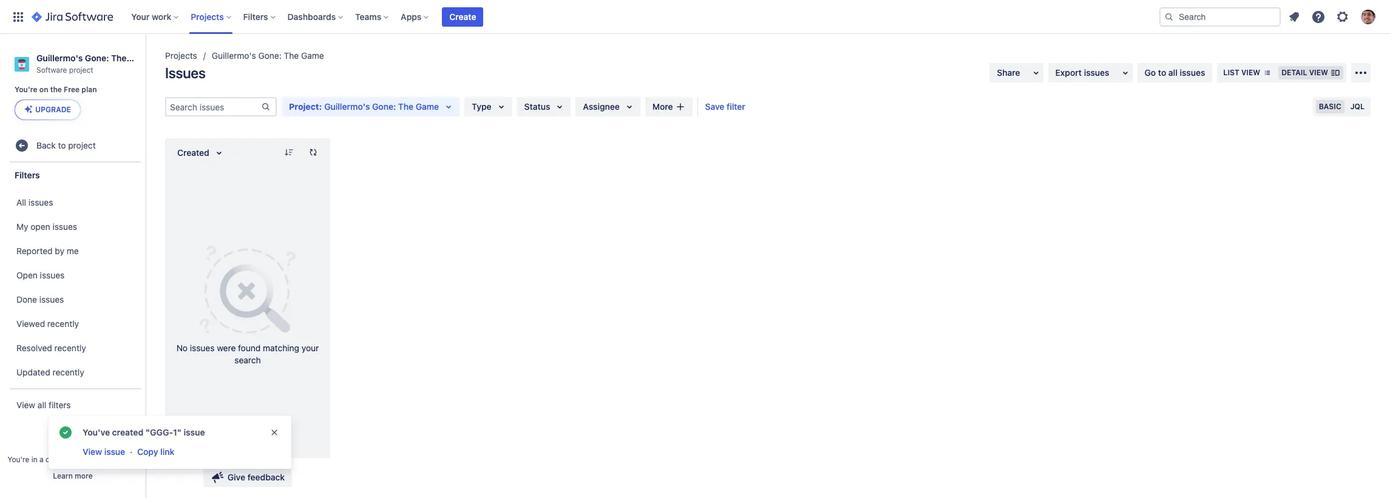 Task type: vqa. For each thing, say whether or not it's contained in the screenshot.
Workflow schemes Link
no



Task type: locate. For each thing, give the bounding box(es) containing it.
your
[[302, 343, 319, 353]]

2 horizontal spatial game
[[416, 101, 439, 112]]

issues right 'open'
[[53, 222, 77, 232]]

order by image
[[212, 146, 226, 160]]

issues inside 'no issues were found matching your search'
[[190, 343, 215, 353]]

to right go
[[1158, 67, 1167, 78]]

reported by me
[[16, 246, 79, 256]]

1 horizontal spatial gone:
[[258, 50, 282, 61]]

learn more
[[53, 472, 93, 481]]

view down the you've
[[83, 447, 102, 457]]

filter
[[727, 101, 746, 112]]

issue down created
[[104, 447, 125, 457]]

projects for projects link
[[165, 50, 197, 61]]

Search field
[[1160, 7, 1281, 26]]

view for view all filters
[[16, 400, 35, 410]]

project : guillermo's gone: the game
[[289, 101, 439, 112]]

open issues
[[16, 270, 65, 280]]

updated recently link
[[6, 361, 142, 385]]

0 vertical spatial to
[[1158, 67, 1167, 78]]

all left "filters"
[[38, 400, 46, 410]]

0 horizontal spatial the
[[111, 53, 127, 63]]

updated
[[16, 367, 50, 378]]

your profile and settings image
[[1361, 9, 1376, 24]]

0 horizontal spatial filters
[[15, 170, 40, 180]]

the inside guillermo's gone: the game software project
[[111, 53, 127, 63]]

gone: for guillermo's gone: the game software project
[[85, 53, 109, 63]]

recently inside "link"
[[54, 343, 86, 353]]

2 view from the left
[[1309, 68, 1329, 77]]

the for guillermo's gone: the game software project
[[111, 53, 127, 63]]

game left type
[[416, 101, 439, 112]]

view all filters
[[16, 400, 71, 410]]

2 vertical spatial project
[[114, 455, 138, 464]]

jira software image
[[32, 9, 113, 24], [32, 9, 113, 24]]

to inside "link"
[[58, 140, 66, 151]]

projects right work
[[191, 11, 224, 22]]

gone: for guillermo's gone: the game
[[258, 50, 282, 61]]

project right the back
[[68, 140, 96, 151]]

guillermo's down projects popup button
[[212, 50, 256, 61]]

project up plan
[[69, 65, 93, 75]]

project down created
[[114, 455, 138, 464]]

1 horizontal spatial guillermo's
[[212, 50, 256, 61]]

1 vertical spatial projects
[[165, 50, 197, 61]]

filters up guillermo's gone: the game
[[243, 11, 268, 22]]

software
[[36, 65, 67, 75]]

no
[[177, 343, 188, 353]]

guillermo's inside guillermo's gone: the game software project
[[36, 53, 83, 63]]

1 vertical spatial filters
[[15, 170, 40, 180]]

2 horizontal spatial gone:
[[372, 101, 396, 112]]

game down dashboards popup button
[[301, 50, 324, 61]]

projects
[[191, 11, 224, 22], [165, 50, 197, 61]]

view issue
[[83, 447, 125, 457]]

guillermo's inside the guillermo's gone: the game link
[[212, 50, 256, 61]]

game inside guillermo's gone: the game software project
[[129, 53, 152, 63]]

issues
[[1084, 67, 1110, 78], [1180, 67, 1205, 78], [28, 197, 53, 208], [53, 222, 77, 232], [40, 270, 65, 280], [39, 294, 64, 305], [190, 343, 215, 353]]

guillermo's gone: the game software project
[[36, 53, 152, 75]]

issues right export
[[1084, 67, 1110, 78]]

game left projects link
[[129, 53, 152, 63]]

0 vertical spatial you're
[[15, 85, 37, 94]]

0 vertical spatial filters
[[243, 11, 268, 22]]

list
[[1224, 68, 1240, 77]]

1"
[[173, 427, 182, 438]]

resolved recently
[[16, 343, 86, 353]]

view right the detail
[[1309, 68, 1329, 77]]

open issues link
[[6, 264, 142, 288]]

give
[[228, 472, 245, 483]]

updated recently
[[16, 367, 84, 378]]

all right go
[[1169, 67, 1178, 78]]

banner
[[0, 0, 1390, 34]]

1 vertical spatial all
[[38, 400, 46, 410]]

1 horizontal spatial all
[[1169, 67, 1178, 78]]

0 horizontal spatial guillermo's
[[36, 53, 83, 63]]

jql
[[1351, 102, 1365, 111]]

group
[[6, 187, 142, 389]]

copy link
[[137, 447, 174, 457]]

guillermo's gone: the game link
[[212, 49, 324, 63]]

you're left the in on the left of the page
[[8, 455, 29, 464]]

done issues link
[[6, 288, 142, 312]]

1 horizontal spatial view
[[1309, 68, 1329, 77]]

recently down resolved recently "link"
[[53, 367, 84, 378]]

projects button
[[187, 7, 236, 26]]

view right the list
[[1242, 68, 1261, 77]]

projects inside popup button
[[191, 11, 224, 22]]

free
[[64, 85, 80, 94]]

view all filters link
[[6, 394, 142, 418]]

view
[[16, 400, 35, 410], [83, 447, 102, 457]]

1 vertical spatial to
[[58, 140, 66, 151]]

project for gone:
[[69, 65, 93, 75]]

resolved recently link
[[6, 337, 142, 361]]

to right the back
[[58, 140, 66, 151]]

apps
[[401, 11, 422, 22]]

issues for no issues were found matching your search
[[190, 343, 215, 353]]

game
[[301, 50, 324, 61], [129, 53, 152, 63], [416, 101, 439, 112]]

1 horizontal spatial filters
[[243, 11, 268, 22]]

0 vertical spatial view
[[16, 400, 35, 410]]

guillermo's
[[212, 50, 256, 61], [36, 53, 83, 63], [324, 101, 370, 112]]

teams button
[[352, 7, 394, 26]]

1 horizontal spatial issue
[[184, 427, 205, 438]]

2 vertical spatial recently
[[53, 367, 84, 378]]

1 horizontal spatial to
[[1158, 67, 1167, 78]]

status button
[[517, 97, 571, 117]]

recently for resolved recently
[[54, 343, 86, 353]]

you've
[[83, 427, 110, 438]]

a
[[39, 455, 43, 464]]

1 vertical spatial you're
[[8, 455, 29, 464]]

reported
[[16, 246, 53, 256]]

1 horizontal spatial game
[[301, 50, 324, 61]]

project
[[69, 65, 93, 75], [68, 140, 96, 151], [114, 455, 138, 464]]

issues for all issues
[[28, 197, 53, 208]]

view
[[1242, 68, 1261, 77], [1309, 68, 1329, 77]]

0 horizontal spatial to
[[58, 140, 66, 151]]

my
[[16, 222, 28, 232]]

guillermo's right :
[[324, 101, 370, 112]]

guillermo's gone: the game
[[212, 50, 324, 61]]

issues right no
[[190, 343, 215, 353]]

1 horizontal spatial the
[[284, 50, 299, 61]]

issues down reported by me on the left of the page
[[40, 270, 65, 280]]

view for detail view
[[1309, 68, 1329, 77]]

plan
[[82, 85, 97, 94]]

recently down done issues link
[[47, 319, 79, 329]]

view for view issue
[[83, 447, 102, 457]]

back to project link
[[10, 134, 141, 158]]

1 vertical spatial view
[[83, 447, 102, 457]]

guillermo's up the software
[[36, 53, 83, 63]]

issues right all
[[28, 197, 53, 208]]

2 horizontal spatial the
[[398, 101, 414, 112]]

0 vertical spatial issue
[[184, 427, 205, 438]]

filters
[[49, 400, 71, 410]]

save filter button
[[698, 97, 753, 117]]

filters button
[[240, 7, 280, 26]]

0 vertical spatial projects
[[191, 11, 224, 22]]

the
[[284, 50, 299, 61], [111, 53, 127, 63], [398, 101, 414, 112]]

0 horizontal spatial view
[[16, 400, 35, 410]]

project inside guillermo's gone: the game software project
[[69, 65, 93, 75]]

gone: inside guillermo's gone: the game software project
[[85, 53, 109, 63]]

type
[[472, 101, 492, 112]]

resolved
[[16, 343, 52, 353]]

issue right 1"
[[184, 427, 205, 438]]

gone:
[[258, 50, 282, 61], [85, 53, 109, 63], [372, 101, 396, 112]]

0 vertical spatial project
[[69, 65, 93, 75]]

projects up "issues"
[[165, 50, 197, 61]]

0 horizontal spatial view
[[1242, 68, 1261, 77]]

issues inside button
[[1084, 67, 1110, 78]]

1 horizontal spatial view
[[83, 447, 102, 457]]

game for guillermo's gone: the game
[[301, 50, 324, 61]]

you're left on
[[15, 85, 37, 94]]

issues up viewed recently
[[39, 294, 64, 305]]

1 view from the left
[[1242, 68, 1261, 77]]

0 horizontal spatial gone:
[[85, 53, 109, 63]]

you're on the free plan
[[15, 85, 97, 94]]

issue
[[184, 427, 205, 438], [104, 447, 125, 457]]

guillermo's for guillermo's gone: the game software project
[[36, 53, 83, 63]]

the
[[50, 85, 62, 94]]

save
[[705, 101, 725, 112]]

2 horizontal spatial guillermo's
[[324, 101, 370, 112]]

export
[[1056, 67, 1082, 78]]

back
[[36, 140, 56, 151]]

in
[[31, 455, 37, 464]]

apps button
[[397, 7, 434, 26]]

upgrade
[[35, 105, 71, 114]]

0 horizontal spatial all
[[38, 400, 46, 410]]

recently down viewed recently link
[[54, 343, 86, 353]]

view down updated
[[16, 400, 35, 410]]

all issues
[[16, 197, 53, 208]]

share
[[997, 67, 1020, 78]]

0 horizontal spatial game
[[129, 53, 152, 63]]

viewed recently link
[[6, 312, 142, 337]]

1 vertical spatial recently
[[54, 343, 86, 353]]

0 vertical spatial recently
[[47, 319, 79, 329]]

filters up all
[[15, 170, 40, 180]]

"ggg-
[[146, 427, 173, 438]]

assignee button
[[576, 97, 640, 117]]

1 vertical spatial project
[[68, 140, 96, 151]]

0 horizontal spatial issue
[[104, 447, 125, 457]]



Task type: describe. For each thing, give the bounding box(es) containing it.
filters inside popup button
[[243, 11, 268, 22]]

detail view
[[1282, 68, 1329, 77]]

appswitcher icon image
[[11, 9, 26, 24]]

you've created "ggg-1" issue
[[83, 427, 205, 438]]

go
[[1145, 67, 1156, 78]]

project
[[289, 101, 319, 112]]

created
[[177, 148, 209, 158]]

my open issues
[[16, 222, 77, 232]]

copy
[[137, 447, 158, 457]]

:
[[319, 101, 322, 112]]

you're in a company-managed project
[[8, 455, 138, 464]]

issues for export issues
[[1084, 67, 1110, 78]]

no issues were found matching your search
[[177, 343, 319, 365]]

detail
[[1282, 68, 1308, 77]]

1 vertical spatial issue
[[104, 447, 125, 457]]

recently for viewed recently
[[47, 319, 79, 329]]

view for list view
[[1242, 68, 1261, 77]]

primary element
[[7, 0, 1160, 34]]

give feedback
[[228, 472, 285, 483]]

issues
[[165, 64, 206, 81]]

feedback
[[248, 472, 285, 483]]

matching
[[263, 343, 299, 353]]

more
[[75, 472, 93, 481]]

list view
[[1224, 68, 1261, 77]]

your
[[131, 11, 150, 22]]

project for in
[[114, 455, 138, 464]]

the for guillermo's gone: the game
[[284, 50, 299, 61]]

success image
[[58, 426, 73, 440]]

addicon image
[[676, 102, 685, 112]]

you're for you're on the free plan
[[15, 85, 37, 94]]

all issues link
[[6, 191, 142, 215]]

give feedback button
[[203, 468, 292, 488]]

managed
[[80, 455, 112, 464]]

your work
[[131, 11, 171, 22]]

go to all issues link
[[1138, 63, 1213, 83]]

basic
[[1319, 102, 1342, 111]]

dismiss image
[[270, 428, 279, 438]]

projects for projects popup button
[[191, 11, 224, 22]]

created button
[[170, 143, 234, 163]]

to for go
[[1158, 67, 1167, 78]]

assignee
[[583, 101, 620, 112]]

status
[[524, 101, 550, 112]]

more button
[[645, 97, 693, 117]]

0 vertical spatial all
[[1169, 67, 1178, 78]]

banner containing your work
[[0, 0, 1390, 34]]

save filter
[[705, 101, 746, 112]]

game for guillermo's gone: the game software project
[[129, 53, 152, 63]]

refresh image
[[308, 148, 318, 157]]

view issue link
[[81, 445, 126, 460]]

work
[[152, 11, 171, 22]]

on
[[39, 85, 48, 94]]

done
[[16, 294, 37, 305]]

dashboards
[[288, 11, 336, 22]]

more
[[653, 101, 673, 112]]

open
[[16, 270, 38, 280]]

learn more button
[[53, 472, 93, 481]]

back to project
[[36, 140, 96, 151]]

export issues button
[[1048, 63, 1133, 83]]

link
[[160, 447, 174, 457]]

share button
[[990, 63, 1043, 83]]

you're for you're in a company-managed project
[[8, 455, 29, 464]]

issues for done issues
[[39, 294, 64, 305]]

by
[[55, 246, 64, 256]]

issues left the list
[[1180, 67, 1205, 78]]

viewed recently
[[16, 319, 79, 329]]

learn
[[53, 472, 73, 481]]

projects link
[[165, 49, 197, 63]]

create button
[[442, 7, 484, 26]]

Search issues text field
[[166, 98, 261, 115]]

sort descending image
[[284, 148, 294, 157]]

reported by me link
[[6, 239, 142, 264]]

upgrade button
[[15, 100, 80, 120]]

help image
[[1311, 9, 1326, 24]]

export issues
[[1056, 67, 1110, 78]]

created
[[112, 427, 143, 438]]

found
[[238, 343, 261, 353]]

me
[[67, 246, 79, 256]]

done issues
[[16, 294, 64, 305]]

search
[[235, 355, 261, 365]]

open
[[31, 222, 50, 232]]

go to all issues
[[1145, 67, 1205, 78]]

issues for open issues
[[40, 270, 65, 280]]

teams
[[355, 11, 381, 22]]

to for back
[[58, 140, 66, 151]]

search image
[[1165, 12, 1174, 22]]

company-
[[46, 455, 80, 464]]

import and bulk change issues image
[[1354, 66, 1369, 80]]

dashboards button
[[284, 7, 348, 26]]

recently for updated recently
[[53, 367, 84, 378]]

guillermo's for guillermo's gone: the game
[[212, 50, 256, 61]]

project inside "link"
[[68, 140, 96, 151]]

sidebar navigation image
[[132, 49, 159, 73]]

your work button
[[128, 7, 184, 26]]

open share dialog image
[[1029, 66, 1043, 80]]

copy link button
[[136, 445, 176, 460]]

open export issues dropdown image
[[1118, 66, 1133, 80]]

settings image
[[1336, 9, 1350, 24]]

all
[[16, 197, 26, 208]]

group containing all issues
[[6, 187, 142, 389]]

viewed
[[16, 319, 45, 329]]

notifications image
[[1287, 9, 1302, 24]]

type button
[[465, 97, 512, 117]]

were
[[217, 343, 236, 353]]



